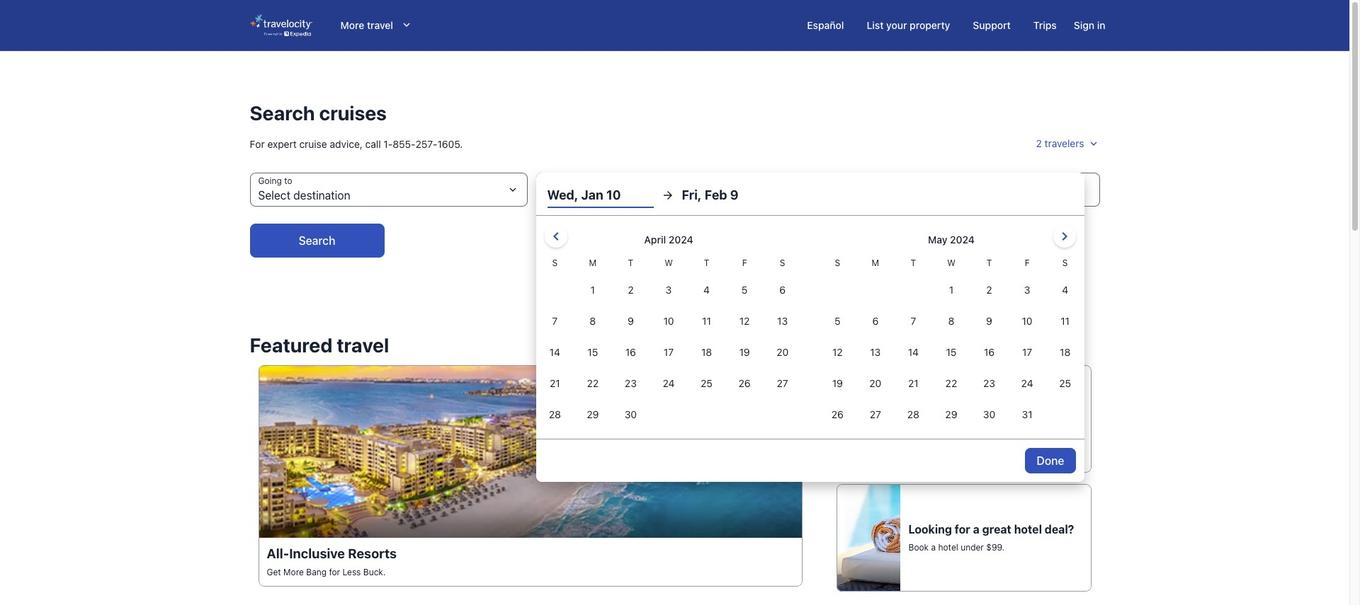 Task type: vqa. For each thing, say whether or not it's contained in the screenshot.
the Go City: Chicago Explorer Pass - Choose 2 to 7 Top Attractions from 25+ image
no



Task type: describe. For each thing, give the bounding box(es) containing it.
2024 for april 2024
[[669, 234, 693, 246]]

advice,
[[330, 138, 363, 150]]

cruises
[[319, 101, 387, 125]]

mexico
[[950, 429, 979, 440]]

bang
[[306, 568, 327, 578]]

all-inclusive resorts get more bang for less buck.
[[267, 546, 400, 578]]

and
[[981, 429, 996, 440]]

sign
[[1074, 19, 1095, 31]]

search for search cruises
[[250, 101, 315, 125]]

more travel button
[[329, 13, 424, 38]]

$99.
[[987, 543, 1005, 553]]

2024 for may 2024
[[950, 234, 975, 246]]

next month image
[[1056, 228, 1073, 245]]

m for april 2024
[[589, 258, 597, 269]]

property
[[910, 19, 950, 31]]

resorts
[[348, 546, 397, 562]]

medium image
[[1087, 137, 1100, 150]]

more inside the more travel dropdown button
[[340, 19, 364, 31]]

deals
[[964, 418, 986, 429]]

cruise
[[299, 138, 327, 150]]

search button
[[250, 224, 384, 258]]

1605.
[[438, 138, 463, 150]]

sign in button
[[1068, 13, 1111, 38]]

bahamas,
[[909, 429, 948, 440]]

great
[[982, 524, 1012, 536]]

español
[[807, 19, 844, 31]]

feb
[[705, 188, 727, 203]]

featured travel region
[[241, 326, 1109, 604]]

may
[[928, 234, 948, 246]]

1-
[[384, 138, 393, 150]]

your
[[886, 19, 907, 31]]

fri,
[[682, 188, 702, 203]]

beyond.
[[998, 429, 1030, 440]]

fri, feb 9 button
[[682, 183, 788, 208]]

travel for more travel
[[367, 19, 393, 31]]

trips
[[1034, 19, 1057, 31]]

book
[[909, 543, 929, 553]]

jan 10
[[567, 189, 600, 202]]

2 travelers
[[1036, 137, 1084, 150]]

list your property link
[[856, 13, 962, 38]]

1 vertical spatial hotel
[[938, 543, 959, 553]]

get
[[267, 568, 281, 578]]

support link
[[962, 13, 1022, 38]]

deal?
[[1045, 524, 1074, 536]]

travelocity logo image
[[250, 14, 312, 37]]

amazing
[[928, 418, 962, 429]]

wed, jan 10 button
[[547, 183, 654, 208]]

1 vertical spatial a
[[973, 524, 980, 536]]

m for may 2024
[[872, 258, 879, 269]]

4 t from the left
[[987, 258, 992, 269]]

1 horizontal spatial on
[[988, 418, 998, 429]]

9
[[730, 188, 739, 203]]

looking for a great hotel deal? book a hotel under $99.
[[909, 524, 1077, 553]]

2 s from the left
[[780, 258, 785, 269]]

featured
[[250, 334, 333, 357]]

all-
[[267, 546, 289, 562]]

call
[[365, 138, 381, 150]]

the
[[1046, 418, 1059, 429]]

for
[[250, 138, 265, 150]]

featured travel
[[250, 334, 389, 357]]

more inside all-inclusive resorts get more bang for less buck.
[[283, 568, 304, 578]]

under
[[961, 543, 984, 553]]

expert
[[267, 138, 297, 150]]

1 horizontal spatial hotel
[[1014, 524, 1042, 536]]



Task type: locate. For each thing, give the bounding box(es) containing it.
on right sail
[[951, 399, 965, 412]]

0 vertical spatial travel
[[367, 19, 393, 31]]

wed, jan 10
[[547, 188, 621, 203]]

travel inside region
[[337, 334, 389, 357]]

1 horizontal spatial 2024
[[950, 234, 975, 246]]

2 t from the left
[[704, 258, 709, 269]]

10
[[606, 188, 621, 203], [588, 189, 600, 202]]

1 vertical spatial for
[[329, 568, 340, 578]]

on up "and"
[[988, 418, 998, 429]]

hotel
[[1014, 524, 1042, 536], [938, 543, 959, 553]]

jan 10 button
[[536, 173, 814, 207]]

0 horizontal spatial hotel
[[938, 543, 959, 553]]

trips link
[[1022, 13, 1068, 38]]

1 m from the left
[[589, 258, 597, 269]]

done button
[[1026, 449, 1076, 474]]

looking
[[909, 524, 952, 536]]

more
[[340, 19, 364, 31], [283, 568, 304, 578]]

inclusive
[[289, 546, 345, 562]]

for
[[955, 524, 971, 536], [329, 568, 340, 578]]

2
[[1036, 137, 1042, 150]]

2 travelers button
[[1036, 132, 1100, 157]]

m
[[589, 258, 597, 269], [872, 258, 879, 269]]

w
[[665, 258, 673, 269], [947, 258, 956, 269]]

jan
[[581, 188, 603, 203], [567, 189, 586, 202]]

search cruises
[[250, 101, 387, 125]]

2 w from the left
[[947, 258, 956, 269]]

a up deals
[[968, 399, 974, 412]]

list
[[867, 19, 884, 31]]

search for search
[[299, 235, 335, 247]]

wed,
[[547, 188, 578, 203]]

search
[[250, 101, 315, 125], [299, 235, 335, 247]]

travel inside dropdown button
[[367, 19, 393, 31]]

a up under
[[973, 524, 980, 536]]

2024 right may
[[950, 234, 975, 246]]

main content containing search cruises
[[0, 51, 1350, 606]]

1 vertical spatial on
[[988, 418, 998, 429]]

in
[[1097, 19, 1106, 31]]

0 horizontal spatial 2024
[[669, 234, 693, 246]]

0 horizontal spatial for
[[329, 568, 340, 578]]

travelers
[[1045, 137, 1084, 150]]

hotel right great
[[1014, 524, 1042, 536]]

on
[[951, 399, 965, 412], [988, 418, 998, 429]]

for expert cruise advice, call 1-855-257-1605.
[[250, 138, 463, 150]]

2 f from the left
[[1025, 258, 1030, 269]]

a
[[968, 399, 974, 412], [973, 524, 980, 536], [931, 543, 936, 553]]

1 vertical spatial travel
[[337, 334, 389, 357]]

1 t from the left
[[628, 258, 634, 269]]

for up under
[[955, 524, 971, 536]]

0 vertical spatial hotel
[[1014, 524, 1042, 536]]

search inside 'button'
[[299, 235, 335, 247]]

0 vertical spatial on
[[951, 399, 965, 412]]

may 2024
[[928, 234, 975, 246]]

travel for featured travel
[[337, 334, 389, 357]]

0 horizontal spatial m
[[589, 258, 597, 269]]

done
[[1037, 455, 1065, 468]]

find
[[909, 418, 926, 429]]

0 horizontal spatial on
[[951, 399, 965, 412]]

0 vertical spatial more
[[340, 19, 364, 31]]

2 2024 from the left
[[950, 234, 975, 246]]

list your property
[[867, 19, 950, 31]]

10 right the jan 10
[[606, 188, 621, 203]]

f for may 2024
[[1025, 258, 1030, 269]]

1 horizontal spatial more
[[340, 19, 364, 31]]

april
[[644, 234, 666, 246]]

f
[[742, 258, 747, 269], [1025, 258, 1030, 269]]

1 horizontal spatial m
[[872, 258, 879, 269]]

0 horizontal spatial f
[[742, 258, 747, 269]]

0 vertical spatial search
[[250, 101, 315, 125]]

set
[[909, 399, 927, 412]]

español button
[[796, 13, 856, 38]]

for inside all-inclusive resorts get more bang for less buck.
[[329, 568, 340, 578]]

w for april
[[665, 258, 673, 269]]

4 s from the left
[[1063, 258, 1068, 269]]

buck.
[[363, 568, 386, 578]]

a right book on the bottom right of page
[[931, 543, 936, 553]]

previous month image
[[547, 228, 564, 245]]

1 horizontal spatial f
[[1025, 258, 1030, 269]]

whim
[[977, 399, 1007, 412]]

0 horizontal spatial w
[[665, 258, 673, 269]]

april 2024
[[644, 234, 693, 246]]

3 t from the left
[[911, 258, 916, 269]]

2 m from the left
[[872, 258, 879, 269]]

1 vertical spatial more
[[283, 568, 304, 578]]

voyages
[[1000, 418, 1033, 429]]

f for april 2024
[[742, 258, 747, 269]]

fri, feb 9
[[682, 188, 739, 203]]

set sail on a whim find amazing deals on voyages to the bahamas, mexico and beyond.
[[909, 399, 1059, 440]]

0 vertical spatial for
[[955, 524, 971, 536]]

0 vertical spatial a
[[968, 399, 974, 412]]

support
[[973, 19, 1011, 31]]

2024
[[669, 234, 693, 246], [950, 234, 975, 246]]

257-
[[416, 138, 438, 150]]

travel
[[367, 19, 393, 31], [337, 334, 389, 357]]

s
[[552, 258, 558, 269], [780, 258, 785, 269], [835, 258, 840, 269], [1063, 258, 1068, 269]]

1 horizontal spatial for
[[955, 524, 971, 536]]

0 horizontal spatial more
[[283, 568, 304, 578]]

1 horizontal spatial w
[[947, 258, 956, 269]]

sign in
[[1074, 19, 1106, 31]]

1 w from the left
[[665, 258, 673, 269]]

2 vertical spatial a
[[931, 543, 936, 553]]

for inside looking for a great hotel deal? book a hotel under $99.
[[955, 524, 971, 536]]

1 horizontal spatial 10
[[606, 188, 621, 203]]

855-
[[393, 138, 416, 150]]

w down april 2024
[[665, 258, 673, 269]]

main content
[[0, 51, 1350, 606]]

a inside set sail on a whim find amazing deals on voyages to the bahamas, mexico and beyond.
[[968, 399, 974, 412]]

less
[[343, 568, 361, 578]]

0 horizontal spatial 10
[[588, 189, 600, 202]]

2024 right april
[[669, 234, 693, 246]]

more travel
[[340, 19, 393, 31]]

for left less
[[329, 568, 340, 578]]

10 right wed,
[[588, 189, 600, 202]]

1 vertical spatial search
[[299, 235, 335, 247]]

w down may 2024
[[947, 258, 956, 269]]

1 2024 from the left
[[669, 234, 693, 246]]

3 s from the left
[[835, 258, 840, 269]]

w for may
[[947, 258, 956, 269]]

hotel left under
[[938, 543, 959, 553]]

1 f from the left
[[742, 258, 747, 269]]

t
[[628, 258, 634, 269], [704, 258, 709, 269], [911, 258, 916, 269], [987, 258, 992, 269]]

sail
[[930, 399, 949, 412]]

to
[[1036, 418, 1044, 429]]

1 s from the left
[[552, 258, 558, 269]]



